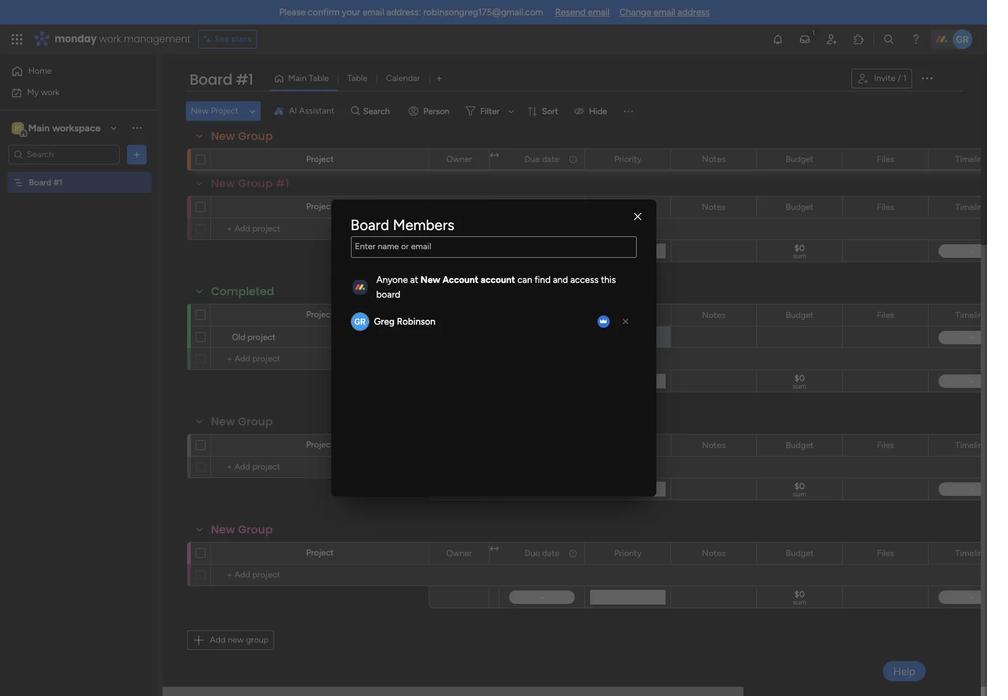 Task type: locate. For each thing, give the bounding box(es) containing it.
3 group from the top
[[238, 414, 273, 429]]

5 notes from the top
[[702, 548, 726, 558]]

1 horizontal spatial main
[[288, 73, 307, 83]]

anyone at new account account
[[377, 274, 516, 285]]

0 horizontal spatial email
[[363, 7, 384, 18]]

your
[[342, 7, 360, 18]]

0 vertical spatial new group
[[211, 128, 273, 144]]

0 vertical spatial owner
[[447, 154, 472, 164]]

3 files from the top
[[878, 310, 895, 320]]

timeline for second timeline field from the bottom of the page
[[956, 440, 988, 450]]

sum
[[793, 252, 807, 260], [793, 382, 807, 390], [793, 490, 807, 498], [793, 598, 807, 607]]

2 due date from the top
[[525, 548, 560, 558]]

due for owner
[[525, 548, 540, 558]]

2 column information image from the top
[[568, 549, 578, 558]]

my work
[[27, 87, 60, 97]]

0 vertical spatial due
[[525, 154, 540, 164]]

0 vertical spatial owner field
[[444, 153, 475, 166]]

1 vertical spatial due date
[[525, 548, 560, 558]]

email right resend
[[588, 7, 610, 18]]

1 vertical spatial board #1
[[29, 177, 62, 188]]

work
[[99, 32, 121, 46], [41, 87, 60, 97]]

new project button
[[186, 101, 244, 121]]

main inside workspace selection element
[[28, 122, 50, 134]]

board #1 down search in workspace field
[[29, 177, 62, 188]]

1 horizontal spatial table
[[348, 73, 368, 83]]

workspace
[[52, 122, 101, 134]]

1 priority from the top
[[615, 154, 642, 164]]

1 column information image from the top
[[568, 154, 578, 164]]

1 date from the top
[[542, 154, 560, 164]]

priority
[[615, 154, 642, 164], [615, 202, 642, 212], [615, 310, 642, 320], [615, 548, 642, 558]]

owner element
[[443, 200, 476, 215]]

0 horizontal spatial #1
[[54, 177, 62, 188]]

arrow down image
[[504, 104, 519, 118]]

1 vertical spatial owner
[[447, 548, 472, 558]]

owner
[[447, 154, 472, 164], [447, 548, 472, 558]]

4 timeline from the top
[[956, 440, 988, 450]]

1 vertical spatial new group
[[211, 414, 273, 429]]

3 budget field from the top
[[783, 308, 817, 322]]

ai assistant button
[[269, 101, 340, 121]]

column information image
[[568, 154, 578, 164], [568, 549, 578, 558]]

4 budget field from the top
[[783, 439, 817, 452]]

5 budget field from the top
[[783, 547, 817, 560]]

4 timeline field from the top
[[953, 439, 988, 452]]

notes for 2nd notes field from the bottom
[[702, 440, 726, 450]]

3 sum from the top
[[793, 490, 807, 498]]

priority for 2nd priority field from the bottom of the page
[[615, 310, 642, 320]]

New Group field
[[208, 128, 276, 144], [208, 414, 276, 430], [208, 522, 276, 538]]

1 notes from the top
[[702, 154, 726, 164]]

1 vertical spatial due date field
[[522, 547, 563, 560]]

table inside button
[[348, 73, 368, 83]]

3 notes from the top
[[702, 310, 726, 320]]

confirm
[[308, 7, 340, 18]]

new group
[[211, 128, 273, 144], [211, 414, 273, 429], [211, 522, 273, 537]]

4 sum from the top
[[793, 598, 807, 607]]

1 vertical spatial v2 expand column image
[[490, 198, 499, 208]]

work for my
[[41, 87, 60, 97]]

m
[[14, 122, 21, 133]]

resend
[[555, 7, 586, 18]]

2 vertical spatial new group
[[211, 522, 273, 537]]

2 budget field from the top
[[783, 200, 817, 214]]

3 $0 from the top
[[795, 481, 805, 492]]

0 vertical spatial new group field
[[208, 128, 276, 144]]

3 email from the left
[[654, 7, 676, 18]]

apps image
[[853, 33, 866, 45]]

Owner field
[[444, 153, 475, 166], [444, 547, 475, 560]]

budget for 2nd budget field from the bottom
[[786, 440, 814, 450]]

hide button
[[570, 101, 615, 121]]

4 $0 sum from the top
[[793, 589, 807, 607]]

priority for 4th priority field from the bottom
[[615, 154, 642, 164]]

2 table from the left
[[348, 73, 368, 83]]

calendar button
[[377, 69, 430, 88]]

2 date from the top
[[542, 548, 560, 558]]

new inside field
[[211, 176, 235, 191]]

project
[[211, 106, 239, 116], [306, 154, 334, 165], [306, 201, 334, 212], [306, 309, 334, 320], [306, 440, 334, 450], [306, 548, 334, 558]]

0 horizontal spatial table
[[309, 73, 329, 83]]

main inside 'button'
[[288, 73, 307, 83]]

group for priority
[[238, 128, 273, 144]]

can
[[518, 274, 533, 285]]

my
[[27, 87, 39, 97]]

notes for 4th notes field from the bottom of the page
[[702, 202, 726, 212]]

0 vertical spatial column information image
[[568, 154, 578, 164]]

Notes field
[[699, 153, 729, 166], [699, 200, 729, 214], [699, 308, 729, 322], [699, 439, 729, 452], [699, 547, 729, 560]]

1 new group field from the top
[[208, 128, 276, 144]]

1 email from the left
[[363, 7, 384, 18]]

None text field
[[351, 236, 637, 258]]

old
[[232, 332, 246, 343]]

change email address
[[620, 7, 710, 18]]

$0
[[795, 243, 805, 254], [795, 373, 805, 384], [795, 481, 805, 492], [795, 589, 805, 600]]

files
[[878, 154, 895, 164], [878, 202, 895, 212], [878, 310, 895, 320], [878, 440, 895, 450], [878, 548, 895, 558]]

ai logo image
[[274, 106, 284, 116]]

help
[[894, 665, 916, 677]]

new
[[191, 106, 209, 116], [211, 128, 235, 144], [211, 176, 235, 191], [421, 274, 441, 285], [211, 414, 235, 429], [211, 522, 235, 537]]

help button
[[883, 661, 926, 681]]

invite / 1 button
[[852, 69, 913, 88]]

work right my
[[41, 87, 60, 97]]

0 vertical spatial board
[[190, 69, 232, 90]]

0 vertical spatial date
[[542, 154, 560, 164]]

group
[[238, 128, 273, 144], [238, 176, 273, 191], [238, 414, 273, 429], [238, 522, 273, 537]]

main right workspace icon
[[28, 122, 50, 134]]

2 timeline field from the top
[[953, 200, 988, 214]]

1 v2 expand column image from the top
[[490, 150, 499, 161]]

main table button
[[269, 69, 338, 88]]

timeline
[[956, 154, 988, 164], [956, 202, 988, 212], [956, 310, 988, 320], [956, 440, 988, 450], [956, 548, 988, 558]]

email
[[363, 7, 384, 18], [588, 7, 610, 18], [654, 7, 676, 18]]

email right 'your'
[[363, 7, 384, 18]]

board
[[190, 69, 232, 90], [29, 177, 51, 188], [351, 216, 390, 234]]

0 vertical spatial work
[[99, 32, 121, 46]]

2 vertical spatial v2 expand column image
[[490, 544, 499, 554]]

new
[[228, 635, 244, 645]]

filter button
[[461, 101, 519, 121]]

1 priority field from the top
[[612, 153, 645, 166]]

budget for second budget field from the top
[[786, 202, 814, 212]]

main
[[288, 73, 307, 83], [28, 122, 50, 134]]

ai assistant
[[289, 106, 335, 116]]

#1 inside list box
[[54, 177, 62, 188]]

table up 'assistant'
[[309, 73, 329, 83]]

notes for third notes field from the top
[[702, 310, 726, 320]]

timeline for second timeline field from the top of the page
[[956, 202, 988, 212]]

Budget field
[[783, 153, 817, 166], [783, 200, 817, 214], [783, 308, 817, 322], [783, 439, 817, 452], [783, 547, 817, 560]]

see plans
[[215, 34, 252, 44]]

0 vertical spatial due date
[[525, 154, 560, 164]]

2 budget from the top
[[786, 202, 814, 212]]

4 notes from the top
[[702, 440, 726, 450]]

add new group button
[[187, 630, 274, 650]]

1 due date from the top
[[525, 154, 560, 164]]

new project
[[191, 106, 239, 116]]

0 vertical spatial due date field
[[522, 153, 563, 166]]

1 horizontal spatial email
[[588, 7, 610, 18]]

1 vertical spatial date
[[542, 548, 560, 558]]

0 horizontal spatial board #1
[[29, 177, 62, 188]]

0 vertical spatial board #1
[[190, 69, 253, 90]]

1 budget from the top
[[786, 154, 814, 164]]

Timeline field
[[953, 153, 988, 166], [953, 200, 988, 214], [953, 308, 988, 322], [953, 439, 988, 452], [953, 547, 988, 560]]

due date
[[525, 154, 560, 164], [525, 548, 560, 558]]

budget
[[786, 154, 814, 164], [786, 202, 814, 212], [786, 310, 814, 320], [786, 440, 814, 450], [786, 548, 814, 558]]

main for main workspace
[[28, 122, 50, 134]]

new group field for notes
[[208, 128, 276, 144]]

anyone
[[377, 274, 408, 285]]

board left members
[[351, 216, 390, 234]]

2 email from the left
[[588, 7, 610, 18]]

please
[[279, 7, 306, 18]]

4 priority from the top
[[615, 548, 642, 558]]

new crown image
[[598, 316, 610, 328]]

work inside button
[[41, 87, 60, 97]]

email right change
[[654, 7, 676, 18]]

see plans button
[[198, 30, 257, 48]]

3 $0 sum from the top
[[793, 481, 807, 498]]

2 owner from the top
[[447, 548, 472, 558]]

date
[[542, 154, 560, 164], [542, 548, 560, 558]]

add new group
[[210, 635, 269, 645]]

assistant
[[299, 106, 335, 116]]

help image
[[910, 33, 923, 45]]

4 budget from the top
[[786, 440, 814, 450]]

board up new project
[[190, 69, 232, 90]]

group for timeline
[[238, 414, 273, 429]]

1 timeline from the top
[[956, 154, 988, 164]]

4 $0 from the top
[[795, 589, 805, 600]]

5 files from the top
[[878, 548, 895, 558]]

0 horizontal spatial board
[[29, 177, 51, 188]]

group inside new group #1 field
[[238, 176, 273, 191]]

1 vertical spatial due
[[525, 548, 540, 558]]

greg robinson link
[[374, 316, 436, 327]]

3 v2 expand column image from the top
[[490, 544, 499, 554]]

1 notes field from the top
[[699, 153, 729, 166]]

home button
[[7, 61, 132, 81]]

2 priority from the top
[[615, 202, 642, 212]]

address
[[678, 7, 710, 18]]

1 vertical spatial owner field
[[444, 547, 475, 560]]

greg
[[374, 316, 395, 327]]

1 vertical spatial board
[[29, 177, 51, 188]]

sort
[[542, 106, 559, 116]]

table
[[309, 73, 329, 83], [348, 73, 368, 83]]

2 $0 from the top
[[795, 373, 805, 384]]

work for monday
[[99, 32, 121, 46]]

main table
[[288, 73, 329, 83]]

table up "v2 search" icon at the top of page
[[348, 73, 368, 83]]

v2 expand column image
[[490, 150, 499, 161], [490, 198, 499, 208], [490, 544, 499, 554]]

Due date field
[[522, 153, 563, 166], [522, 547, 563, 560]]

1 new group from the top
[[211, 128, 273, 144]]

board down search in workspace field
[[29, 177, 51, 188]]

0 vertical spatial main
[[288, 73, 307, 83]]

Priority field
[[612, 153, 645, 166], [612, 200, 645, 214], [612, 308, 645, 322], [612, 547, 645, 560]]

0 horizontal spatial work
[[41, 87, 60, 97]]

timeline for 1st timeline field
[[956, 154, 988, 164]]

and
[[553, 274, 568, 285]]

3 new group field from the top
[[208, 522, 276, 538]]

Files field
[[874, 153, 898, 166], [874, 200, 898, 214], [874, 308, 898, 322], [874, 439, 898, 452], [874, 547, 898, 560]]

1 due date field from the top
[[522, 153, 563, 166]]

2 vertical spatial new group field
[[208, 522, 276, 538]]

2 notes from the top
[[702, 202, 726, 212]]

3 new group from the top
[[211, 522, 273, 537]]

2 owner field from the top
[[444, 547, 475, 560]]

3 timeline from the top
[[956, 310, 988, 320]]

this
[[601, 274, 616, 285]]

notes
[[702, 154, 726, 164], [702, 202, 726, 212], [702, 310, 726, 320], [702, 440, 726, 450], [702, 548, 726, 558]]

#1
[[236, 69, 253, 90], [276, 176, 290, 191], [54, 177, 62, 188]]

board #1 up new project
[[190, 69, 253, 90]]

budget for 3rd budget field from the top of the page
[[786, 310, 814, 320]]

5 timeline from the top
[[956, 548, 988, 558]]

1 vertical spatial work
[[41, 87, 60, 97]]

1 vertical spatial main
[[28, 122, 50, 134]]

work right monday
[[99, 32, 121, 46]]

budget for fifth budget field
[[786, 548, 814, 558]]

1 vertical spatial column information image
[[568, 549, 578, 558]]

2 $0 sum from the top
[[793, 373, 807, 390]]

1 group from the top
[[238, 128, 273, 144]]

person
[[424, 106, 450, 116]]

main workspace
[[28, 122, 101, 134]]

2 timeline from the top
[[956, 202, 988, 212]]

2 due from the top
[[525, 548, 540, 558]]

2 group from the top
[[238, 176, 273, 191]]

1 horizontal spatial board
[[190, 69, 232, 90]]

1 horizontal spatial board #1
[[190, 69, 253, 90]]

1 vertical spatial new group field
[[208, 414, 276, 430]]

2 vertical spatial board
[[351, 216, 390, 234]]

2 files field from the top
[[874, 200, 898, 214]]

completed
[[211, 284, 274, 299]]

1 timeline field from the top
[[953, 153, 988, 166]]

option
[[0, 171, 157, 174]]

2 horizontal spatial email
[[654, 7, 676, 18]]

owner for 2nd the owner field from the top
[[447, 548, 472, 558]]

board inside field
[[190, 69, 232, 90]]

$0 sum
[[793, 243, 807, 260], [793, 373, 807, 390], [793, 481, 807, 498], [793, 589, 807, 607]]

0 vertical spatial v2 expand column image
[[490, 150, 499, 161]]

board #1
[[190, 69, 253, 90], [29, 177, 62, 188]]

resend email link
[[555, 7, 610, 18]]

1 due from the top
[[525, 154, 540, 164]]

3 budget from the top
[[786, 310, 814, 320]]

4 group from the top
[[238, 522, 273, 537]]

person button
[[404, 101, 457, 121]]

3 priority from the top
[[615, 310, 642, 320]]

plans
[[231, 34, 252, 44]]

email for change email address
[[654, 7, 676, 18]]

1 table from the left
[[309, 73, 329, 83]]

main up "ai"
[[288, 73, 307, 83]]

2 due date field from the top
[[522, 547, 563, 560]]

members
[[393, 216, 455, 234]]

Search in workspace field
[[26, 147, 103, 161]]

1 owner from the top
[[447, 154, 472, 164]]

5 budget from the top
[[786, 548, 814, 558]]

close image
[[634, 212, 642, 221]]

2 files from the top
[[878, 202, 895, 212]]

main for main table
[[288, 73, 307, 83]]

0 horizontal spatial main
[[28, 122, 50, 134]]

1 horizontal spatial work
[[99, 32, 121, 46]]

priority for 4th priority field from the top of the page
[[615, 548, 642, 558]]

search everything image
[[883, 33, 896, 45]]

home
[[28, 66, 52, 76]]



Task type: describe. For each thing, give the bounding box(es) containing it.
board #1 inside board #1 field
[[190, 69, 253, 90]]

new group field for files
[[208, 522, 276, 538]]

due for priority
[[525, 154, 540, 164]]

4 files from the top
[[878, 440, 895, 450]]

account
[[443, 274, 479, 285]]

project inside button
[[211, 106, 239, 116]]

due date for owner
[[525, 548, 560, 558]]

project
[[248, 332, 276, 343]]

invite
[[875, 73, 896, 83]]

ai
[[289, 106, 297, 116]]

change email address link
[[620, 7, 710, 18]]

2 horizontal spatial board
[[351, 216, 390, 234]]

notifications image
[[772, 33, 785, 45]]

table inside 'button'
[[309, 73, 329, 83]]

Enter name or email text field
[[351, 236, 637, 258]]

hide
[[589, 106, 608, 116]]

invite members image
[[826, 33, 839, 45]]

board inside list box
[[29, 177, 51, 188]]

2 new group from the top
[[211, 414, 273, 429]]

1 image
[[808, 25, 820, 39]]

4 files field from the top
[[874, 439, 898, 452]]

Board #1 field
[[187, 69, 256, 90]]

select product image
[[11, 33, 23, 45]]

resend email
[[555, 7, 610, 18]]

v2 expand column image for priority
[[490, 150, 499, 161]]

group
[[246, 635, 269, 645]]

angle down image
[[250, 107, 256, 116]]

new group for notes
[[211, 128, 273, 144]]

board
[[377, 289, 401, 300]]

1 $0 sum from the top
[[793, 243, 807, 260]]

new group for files
[[211, 522, 273, 537]]

column information image for priority
[[568, 154, 578, 164]]

workspace image
[[12, 121, 24, 135]]

v2 search image
[[351, 104, 360, 118]]

notes for 5th notes field from the bottom
[[702, 154, 726, 164]]

3 notes field from the top
[[699, 308, 729, 322]]

date for priority
[[542, 154, 560, 164]]

monday
[[55, 32, 97, 46]]

2 notes field from the top
[[699, 200, 729, 214]]

inbox image
[[799, 33, 812, 45]]

Search field
[[360, 103, 397, 120]]

1 $0 from the top
[[795, 243, 805, 254]]

please confirm your email address: robinsongreg175@gmail.com
[[279, 7, 544, 18]]

greg robinson
[[374, 316, 436, 327]]

add
[[210, 635, 226, 645]]

my work button
[[7, 83, 132, 102]]

4 priority field from the top
[[612, 547, 645, 560]]

2 horizontal spatial #1
[[276, 176, 290, 191]]

2 new group field from the top
[[208, 414, 276, 430]]

1 budget field from the top
[[783, 153, 817, 166]]

add view image
[[437, 74, 442, 83]]

change
[[620, 7, 652, 18]]

access
[[571, 274, 599, 285]]

1 horizontal spatial #1
[[236, 69, 253, 90]]

column information image for owner
[[568, 549, 578, 558]]

board members
[[351, 216, 455, 234]]

notes for fifth notes field
[[702, 548, 726, 558]]

5 files field from the top
[[874, 547, 898, 560]]

1 sum from the top
[[793, 252, 807, 260]]

2 priority field from the top
[[612, 200, 645, 214]]

robinsongreg175@gmail.com
[[424, 7, 544, 18]]

2 sum from the top
[[793, 382, 807, 390]]

robinson
[[397, 316, 436, 327]]

group for owner
[[238, 522, 273, 537]]

owner for first the owner field from the top of the page
[[447, 154, 472, 164]]

can find and access this board
[[377, 274, 616, 300]]

1 owner field from the top
[[444, 153, 475, 166]]

monday work management
[[55, 32, 191, 46]]

5 timeline field from the top
[[953, 547, 988, 560]]

board #1 list box
[[0, 169, 157, 359]]

old project
[[232, 332, 276, 343]]

board #1 inside board #1 list box
[[29, 177, 62, 188]]

see
[[215, 34, 229, 44]]

3 priority field from the top
[[612, 308, 645, 322]]

new inside button
[[191, 106, 209, 116]]

sort button
[[523, 101, 566, 121]]

Completed field
[[208, 284, 278, 300]]

find
[[535, 274, 551, 285]]

timeline for 3rd timeline field from the bottom of the page
[[956, 310, 988, 320]]

budget for fifth budget field from the bottom of the page
[[786, 154, 814, 164]]

email for resend email
[[588, 7, 610, 18]]

priority for third priority field from the bottom
[[615, 202, 642, 212]]

due date field for priority
[[522, 153, 563, 166]]

4 notes field from the top
[[699, 439, 729, 452]]

due date field for owner
[[522, 547, 563, 560]]

2 v2 expand column image from the top
[[490, 198, 499, 208]]

1 files field from the top
[[874, 153, 898, 166]]

timeline for 1st timeline field from the bottom
[[956, 548, 988, 558]]

invite / 1
[[875, 73, 907, 83]]

greg robinson image
[[953, 29, 973, 49]]

New Group #1 field
[[208, 176, 293, 192]]

1 files from the top
[[878, 154, 895, 164]]

filter
[[481, 106, 500, 116]]

new group #1
[[211, 176, 290, 191]]

5 notes field from the top
[[699, 547, 729, 560]]

due date for priority
[[525, 154, 560, 164]]

management
[[124, 32, 191, 46]]

v2 expand column image for owner
[[490, 544, 499, 554]]

1
[[904, 73, 907, 83]]

account
[[481, 274, 516, 285]]

workspace selection element
[[12, 121, 103, 137]]

calendar
[[386, 73, 420, 83]]

date for owner
[[542, 548, 560, 558]]

table button
[[338, 69, 377, 88]]

/
[[898, 73, 902, 83]]

at
[[410, 274, 419, 285]]

address:
[[387, 7, 421, 18]]

3 timeline field from the top
[[953, 308, 988, 322]]

3 files field from the top
[[874, 308, 898, 322]]



Task type: vqa. For each thing, say whether or not it's contained in the screenshot.
old project
yes



